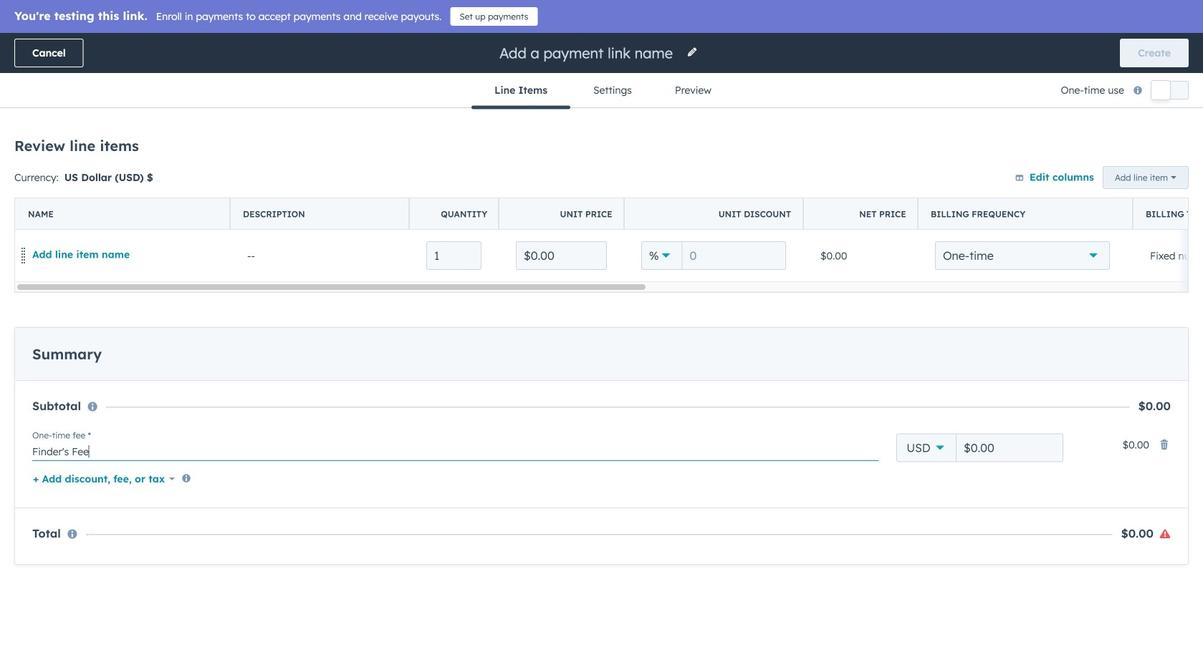 Task type: describe. For each thing, give the bounding box(es) containing it.
navigation inside page section element
[[472, 73, 732, 109]]

2 press to sort. image from the left
[[1023, 191, 1029, 201]]

4 press to sort. element from the left
[[680, 191, 685, 202]]

1 press to sort. element from the left
[[108, 191, 113, 202]]

4 press to sort. image from the left
[[680, 191, 685, 201]]

3 press to sort. element from the left
[[566, 191, 571, 202]]

1 press to sort. image from the left
[[943, 191, 949, 201]]

7 press to sort. element from the left
[[1023, 191, 1029, 202]]

6 press to sort. image from the left
[[1109, 191, 1115, 201]]

pagination navigation
[[481, 282, 611, 302]]

2 press to sort. element from the left
[[391, 191, 396, 202]]

6 press to sort. element from the left
[[943, 191, 949, 202]]

adjustment name element
[[32, 421, 880, 465]]



Task type: locate. For each thing, give the bounding box(es) containing it.
3 press to sort. image from the left
[[566, 191, 571, 201]]

navigation
[[472, 73, 732, 109]]

8 press to sort. element from the left
[[1109, 191, 1115, 202]]

0 horizontal spatial press to sort. image
[[943, 191, 949, 201]]

None text field
[[427, 242, 482, 270]]

1 horizontal spatial press to sort. image
[[1023, 191, 1029, 201]]

page section element
[[0, 33, 1204, 109]]

0 text field
[[682, 242, 786, 270]]

Adjustment Amount text field
[[956, 434, 1064, 463]]

press to sort. image
[[108, 191, 113, 201], [391, 191, 396, 201], [566, 191, 571, 201], [680, 191, 685, 201], [775, 191, 780, 201], [1109, 191, 1115, 201]]

5 press to sort. image from the left
[[775, 191, 780, 201]]

dialog
[[0, 0, 1204, 666]]

Search search field
[[34, 137, 321, 166]]

Enter a fee name text field
[[32, 439, 880, 462]]

column header
[[220, 181, 330, 212], [15, 199, 231, 230], [230, 199, 410, 230], [409, 199, 500, 230], [499, 199, 625, 230], [624, 199, 804, 230], [804, 199, 919, 230], [918, 199, 1134, 230], [1133, 199, 1204, 230]]

1 press to sort. image from the left
[[108, 191, 113, 201]]

press to sort. image
[[943, 191, 949, 201], [1023, 191, 1029, 201]]

5 press to sort. element from the left
[[775, 191, 780, 202]]

Add a payment link name field
[[498, 43, 678, 63]]

None text field
[[516, 242, 607, 270]]

2 press to sort. image from the left
[[391, 191, 396, 201]]

press to sort. element
[[108, 191, 113, 202], [391, 191, 396, 202], [566, 191, 571, 202], [680, 191, 685, 202], [775, 191, 780, 202], [943, 191, 949, 202], [1023, 191, 1029, 202], [1109, 191, 1115, 202]]



Task type: vqa. For each thing, say whether or not it's contained in the screenshot.
Link opens in a new window icon
no



